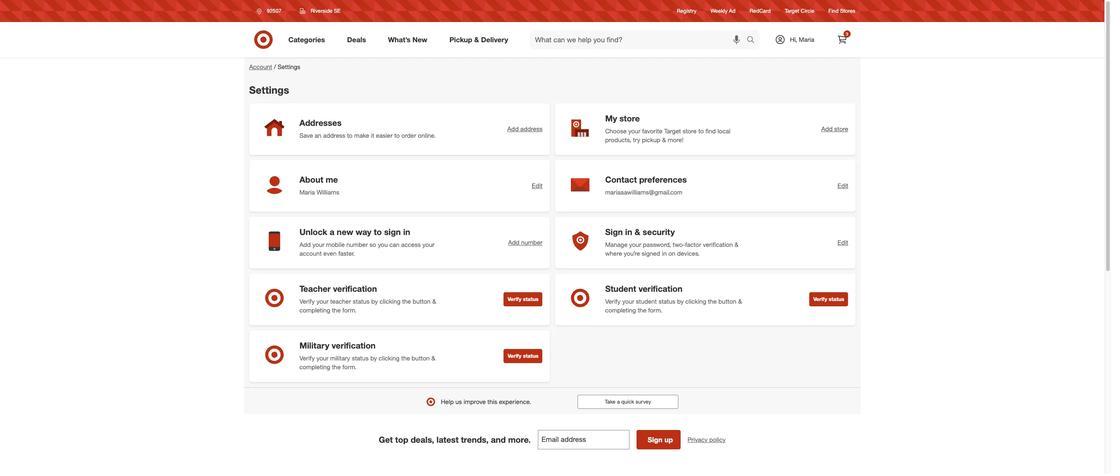 Task type: describe. For each thing, give the bounding box(es) containing it.
1 vertical spatial settings
[[249, 84, 289, 96]]

What can we help you find? suggestions appear below search field
[[530, 30, 749, 49]]

teacher verification verify your teacher status by clicking the button & completing the form.
[[299, 284, 436, 314]]

completing for student
[[605, 307, 636, 314]]

button for student verification
[[719, 298, 736, 305]]

quick
[[621, 399, 634, 405]]

more.
[[508, 435, 531, 445]]

your inside the my store choose your favorite target store to find local products, try pickup & more!
[[628, 127, 640, 135]]

policy
[[709, 436, 726, 444]]

sign up
[[648, 436, 673, 444]]

sign for in
[[605, 227, 623, 237]]

my store choose your favorite target store to find local products, try pickup & more!
[[605, 113, 731, 143]]

clicking for student verification
[[685, 298, 706, 305]]

categories
[[288, 35, 325, 44]]

new
[[337, 227, 353, 237]]

addresses
[[299, 118, 342, 128]]

92507
[[267, 7, 281, 14]]

your up account
[[312, 241, 324, 248]]

riverside se
[[311, 7, 341, 14]]

save
[[299, 132, 313, 139]]

verify inside military verification verify your military status by clicking the button & completing the form.
[[299, 355, 315, 362]]

form. for student
[[648, 307, 662, 314]]

2 horizontal spatial in
[[662, 250, 667, 257]]

favorite
[[642, 127, 662, 135]]

this
[[488, 398, 497, 406]]

faster.
[[338, 250, 355, 257]]

more!
[[668, 136, 684, 143]]

your inside military verification verify your military status by clicking the button & completing the form.
[[317, 355, 329, 362]]

my
[[605, 113, 617, 123]]

verify status for military verification
[[508, 353, 539, 360]]

add store
[[821, 125, 848, 133]]

search button
[[743, 30, 764, 51]]

you
[[378, 241, 388, 248]]

manage
[[605, 241, 628, 248]]

mariaaawilliams@gmail.com
[[605, 188, 682, 196]]

3 link
[[832, 30, 852, 49]]

add address link
[[507, 125, 543, 134]]

make
[[354, 132, 369, 139]]

access
[[401, 241, 421, 248]]

addresses save an address to make it easier to order online.
[[299, 118, 436, 139]]

by for military verification
[[370, 355, 377, 362]]

account
[[299, 250, 322, 257]]

add store link
[[821, 125, 848, 134]]

0 vertical spatial settings
[[278, 63, 300, 70]]

by for teacher verification
[[371, 298, 378, 305]]

add number link
[[508, 238, 543, 247]]

add number
[[508, 239, 543, 246]]

a for take
[[617, 399, 620, 405]]

account link
[[249, 63, 272, 70]]

registry
[[677, 8, 697, 14]]

top
[[395, 435, 408, 445]]

address inside the addresses save an address to make it easier to order online.
[[323, 132, 345, 139]]

sign
[[384, 227, 401, 237]]

up
[[665, 436, 673, 444]]

password,
[[643, 241, 671, 248]]

privacy
[[688, 436, 708, 444]]

try
[[633, 136, 640, 143]]

devices.
[[677, 250, 700, 257]]

and
[[491, 435, 506, 445]]

teacher
[[330, 298, 351, 305]]

what's new
[[388, 35, 427, 44]]

by for student verification
[[677, 298, 684, 305]]

verify inside student verification verify your student status by clicking the button & completing the form.
[[605, 298, 621, 305]]

student verification verify your student status by clicking the button & completing the form.
[[605, 284, 742, 314]]

find
[[706, 127, 716, 135]]

delivery
[[481, 35, 508, 44]]

maria inside the about me maria williams
[[299, 188, 315, 196]]

add for store
[[821, 125, 833, 133]]

add for it
[[507, 125, 519, 133]]

experience.
[[499, 398, 531, 406]]

local
[[718, 127, 731, 135]]

get top deals, latest trends, and more.
[[379, 435, 531, 445]]

stores
[[840, 8, 855, 14]]

privacy policy
[[688, 436, 726, 444]]

find stores
[[829, 8, 855, 14]]

verification for student verification
[[639, 284, 683, 294]]

you're
[[624, 250, 640, 257]]

clicking for teacher verification
[[380, 298, 400, 305]]

deals
[[347, 35, 366, 44]]

pickup & delivery
[[449, 35, 508, 44]]

92507 button
[[251, 3, 291, 19]]

contact
[[605, 174, 637, 185]]

survey
[[636, 399, 651, 405]]

what's
[[388, 35, 411, 44]]

choose
[[605, 127, 627, 135]]

edit link for williams
[[532, 182, 543, 190]]

products,
[[605, 136, 631, 143]]

account
[[249, 63, 272, 70]]

about
[[299, 174, 323, 185]]

hi,
[[790, 36, 797, 43]]

1 horizontal spatial target
[[785, 8, 799, 14]]

& inside teacher verification verify your teacher status by clicking the button & completing the form.
[[432, 298, 436, 305]]

completing for military
[[299, 363, 330, 371]]

easier
[[376, 132, 393, 139]]

an
[[315, 132, 321, 139]]

your right the access
[[422, 241, 434, 248]]

weekly ad
[[711, 8, 736, 14]]

redcard
[[750, 8, 771, 14]]

se
[[334, 7, 341, 14]]



Task type: locate. For each thing, give the bounding box(es) containing it.
1 horizontal spatial a
[[617, 399, 620, 405]]

0 horizontal spatial number
[[346, 241, 368, 248]]

add for in
[[508, 239, 520, 246]]

sign
[[605, 227, 623, 237], [648, 436, 663, 444]]

verify inside teacher verification verify your teacher status by clicking the button & completing the form.
[[299, 298, 315, 305]]

where
[[605, 250, 622, 257]]

1 horizontal spatial store
[[683, 127, 697, 135]]

1 horizontal spatial maria
[[799, 36, 814, 43]]

the
[[402, 298, 411, 305], [708, 298, 717, 305], [332, 307, 341, 314], [638, 307, 647, 314], [401, 355, 410, 362], [332, 363, 341, 371]]

pickup
[[642, 136, 660, 143]]

circle
[[801, 8, 814, 14]]

verification up student
[[639, 284, 683, 294]]

trends,
[[461, 435, 489, 445]]

in up the access
[[403, 227, 410, 237]]

sign left the up
[[648, 436, 663, 444]]

sign up manage on the right
[[605, 227, 623, 237]]

maria
[[799, 36, 814, 43], [299, 188, 315, 196]]

completing for teacher
[[299, 307, 330, 314]]

maria down about
[[299, 188, 315, 196]]

button inside teacher verification verify your teacher status by clicking the button & completing the form.
[[413, 298, 431, 305]]

your inside teacher verification verify your teacher status by clicking the button & completing the form.
[[317, 298, 329, 305]]

0 horizontal spatial target
[[664, 127, 681, 135]]

number
[[521, 239, 543, 246], [346, 241, 368, 248]]

in left on
[[662, 250, 667, 257]]

settings down account / settings on the left of page
[[249, 84, 289, 96]]

edit for security
[[838, 239, 848, 246]]

1 vertical spatial sign
[[648, 436, 663, 444]]

0 horizontal spatial address
[[323, 132, 345, 139]]

button for teacher verification
[[413, 298, 431, 305]]

clicking inside military verification verify your military status by clicking the button & completing the form.
[[379, 355, 400, 362]]

your down student
[[622, 298, 634, 305]]

0 vertical spatial target
[[785, 8, 799, 14]]

to up so
[[374, 227, 382, 237]]

verification for teacher verification
[[333, 284, 377, 294]]

your down teacher
[[317, 298, 329, 305]]

verify status button
[[504, 293, 543, 307], [809, 293, 848, 307], [504, 349, 543, 364]]

improve
[[464, 398, 486, 406]]

target circle link
[[785, 7, 814, 15]]

verification inside student verification verify your student status by clicking the button & completing the form.
[[639, 284, 683, 294]]

pickup
[[449, 35, 472, 44]]

target left circle
[[785, 8, 799, 14]]

redcard link
[[750, 7, 771, 15]]

by right the "teacher"
[[371, 298, 378, 305]]

verify status button for military verification
[[504, 349, 543, 364]]

a
[[330, 227, 334, 237], [617, 399, 620, 405]]

verification up military
[[332, 340, 376, 351]]

form. down the "teacher"
[[342, 307, 357, 314]]

way
[[356, 227, 371, 237]]

signed
[[642, 250, 660, 257]]

take
[[605, 399, 616, 405]]

to inside unlock a new way to sign in add your mobile number so you can access your account even faster.
[[374, 227, 382, 237]]

account / settings
[[249, 63, 300, 70]]

& inside student verification verify your student status by clicking the button & completing the form.
[[738, 298, 742, 305]]

status inside teacher verification verify your teacher status by clicking the button & completing the form.
[[353, 298, 370, 305]]

even
[[323, 250, 337, 257]]

williams
[[317, 188, 339, 196]]

two-
[[673, 241, 685, 248]]

your
[[628, 127, 640, 135], [312, 241, 324, 248], [422, 241, 434, 248], [629, 241, 641, 248], [317, 298, 329, 305], [622, 298, 634, 305], [317, 355, 329, 362]]

by right student
[[677, 298, 684, 305]]

military
[[330, 355, 350, 362]]

0 horizontal spatial maria
[[299, 188, 315, 196]]

settings right / at the top
[[278, 63, 300, 70]]

maria right the hi, at the top right of the page
[[799, 36, 814, 43]]

target up more!
[[664, 127, 681, 135]]

target inside the my store choose your favorite target store to find local products, try pickup & more!
[[664, 127, 681, 135]]

in up manage on the right
[[625, 227, 632, 237]]

ad
[[729, 8, 736, 14]]

student
[[636, 298, 657, 305]]

teacher
[[299, 284, 331, 294]]

button inside military verification verify your military status by clicking the button & completing the form.
[[412, 355, 430, 362]]

clicking for military verification
[[379, 355, 400, 362]]

a left new
[[330, 227, 334, 237]]

your up you're
[[629, 241, 641, 248]]

it
[[371, 132, 374, 139]]

clicking inside teacher verification verify your teacher status by clicking the button & completing the form.
[[380, 298, 400, 305]]

0 horizontal spatial in
[[403, 227, 410, 237]]

pickup & delivery link
[[442, 30, 519, 49]]

your inside student verification verify your student status by clicking the button & completing the form.
[[622, 298, 634, 305]]

by inside student verification verify your student status by clicking the button & completing the form.
[[677, 298, 684, 305]]

your inside sign in & security manage your password, two-factor verification & where you're signed in on devices.
[[629, 241, 641, 248]]

clicking inside student verification verify your student status by clicking the button & completing the form.
[[685, 298, 706, 305]]

new
[[413, 35, 427, 44]]

verification for military verification
[[332, 340, 376, 351]]

help us improve this experience.
[[441, 398, 531, 406]]

button inside student verification verify your student status by clicking the button & completing the form.
[[719, 298, 736, 305]]

hi, maria
[[790, 36, 814, 43]]

to left make
[[347, 132, 353, 139]]

0 vertical spatial sign
[[605, 227, 623, 237]]

take a quick survey
[[605, 399, 651, 405]]

settings
[[278, 63, 300, 70], [249, 84, 289, 96]]

verify status button for teacher verification
[[504, 293, 543, 307]]

address
[[520, 125, 543, 133], [323, 132, 345, 139]]

a right take
[[617, 399, 620, 405]]

store
[[619, 113, 640, 123], [834, 125, 848, 133], [683, 127, 697, 135]]

2 horizontal spatial store
[[834, 125, 848, 133]]

1 vertical spatial target
[[664, 127, 681, 135]]

verification inside sign in & security manage your password, two-factor verification & where you're signed in on devices.
[[703, 241, 733, 248]]

verification
[[703, 241, 733, 248], [333, 284, 377, 294], [639, 284, 683, 294], [332, 340, 376, 351]]

edit for williams
[[532, 182, 543, 190]]

a inside unlock a new way to sign in add your mobile number so you can access your account even faster.
[[330, 227, 334, 237]]

deals link
[[340, 30, 377, 49]]

security
[[643, 227, 675, 237]]

to left order in the left top of the page
[[394, 132, 400, 139]]

us
[[455, 398, 462, 406]]

& inside the my store choose your favorite target store to find local products, try pickup & more!
[[662, 136, 666, 143]]

edit link for security
[[838, 238, 848, 247]]

None text field
[[538, 430, 630, 450]]

verify status for teacher verification
[[508, 296, 539, 303]]

verification inside teacher verification verify your teacher status by clicking the button & completing the form.
[[333, 284, 377, 294]]

0 horizontal spatial store
[[619, 113, 640, 123]]

by inside teacher verification verify your teacher status by clicking the button & completing the form.
[[371, 298, 378, 305]]

verification up the "teacher"
[[333, 284, 377, 294]]

form. inside military verification verify your military status by clicking the button & completing the form.
[[342, 363, 357, 371]]

verification right factor
[[703, 241, 733, 248]]

status inside military verification verify your military status by clicking the button & completing the form.
[[352, 355, 369, 362]]

completing inside teacher verification verify your teacher status by clicking the button & completing the form.
[[299, 307, 330, 314]]

search
[[743, 36, 764, 45]]

riverside se button
[[294, 3, 346, 19]]

form. inside teacher verification verify your teacher status by clicking the button & completing the form.
[[342, 307, 357, 314]]

form. for teacher
[[342, 307, 357, 314]]

3
[[846, 31, 848, 37]]

store for my
[[619, 113, 640, 123]]

0 vertical spatial maria
[[799, 36, 814, 43]]

completing down teacher
[[299, 307, 330, 314]]

target circle
[[785, 8, 814, 14]]

verify status for student verification
[[813, 296, 844, 303]]

sign inside button
[[648, 436, 663, 444]]

1 horizontal spatial sign
[[648, 436, 663, 444]]

form. inside student verification verify your student status by clicking the button & completing the form.
[[648, 307, 662, 314]]

add address
[[507, 125, 543, 133]]

help
[[441, 398, 454, 406]]

& inside military verification verify your military status by clicking the button & completing the form.
[[431, 355, 435, 362]]

a for unlock
[[330, 227, 334, 237]]

sign for up
[[648, 436, 663, 444]]

add inside unlock a new way to sign in add your mobile number so you can access your account even faster.
[[299, 241, 311, 248]]

completing inside student verification verify your student status by clicking the button & completing the form.
[[605, 307, 636, 314]]

1 horizontal spatial number
[[521, 239, 543, 246]]

so
[[370, 241, 376, 248]]

button for military verification
[[412, 355, 430, 362]]

find stores link
[[829, 7, 855, 15]]

categories link
[[281, 30, 336, 49]]

student
[[605, 284, 636, 294]]

to inside the my store choose your favorite target store to find local products, try pickup & more!
[[698, 127, 704, 135]]

form. down military
[[342, 363, 357, 371]]

number inside unlock a new way to sign in add your mobile number so you can access your account even faster.
[[346, 241, 368, 248]]

1 horizontal spatial address
[[520, 125, 543, 133]]

get
[[379, 435, 393, 445]]

button
[[413, 298, 431, 305], [719, 298, 736, 305], [412, 355, 430, 362]]

by right military
[[370, 355, 377, 362]]

in inside unlock a new way to sign in add your mobile number so you can access your account even faster.
[[403, 227, 410, 237]]

completing inside military verification verify your military status by clicking the button & completing the form.
[[299, 363, 330, 371]]

privacy policy link
[[688, 436, 726, 444]]

/
[[274, 63, 276, 70]]

riverside
[[311, 7, 332, 14]]

completing down military at the left of page
[[299, 363, 330, 371]]

deals,
[[411, 435, 434, 445]]

1 vertical spatial a
[[617, 399, 620, 405]]

form. for military
[[342, 363, 357, 371]]

your up try
[[628, 127, 640, 135]]

target
[[785, 8, 799, 14], [664, 127, 681, 135]]

contact preferences mariaaawilliams@gmail.com
[[605, 174, 687, 196]]

0 vertical spatial a
[[330, 227, 334, 237]]

by inside military verification verify your military status by clicking the button & completing the form.
[[370, 355, 377, 362]]

take a quick survey button
[[578, 395, 679, 409]]

on
[[669, 250, 676, 257]]

0 horizontal spatial sign
[[605, 227, 623, 237]]

your down military at the left of page
[[317, 355, 329, 362]]

edit link
[[532, 182, 543, 190], [838, 182, 848, 190], [838, 238, 848, 247]]

1 horizontal spatial in
[[625, 227, 632, 237]]

verify status button for student verification
[[809, 293, 848, 307]]

form. down student
[[648, 307, 662, 314]]

store for add
[[834, 125, 848, 133]]

sign inside sign in & security manage your password, two-factor verification & where you're signed in on devices.
[[605, 227, 623, 237]]

find
[[829, 8, 839, 14]]

verification inside military verification verify your military status by clicking the button & completing the form.
[[332, 340, 376, 351]]

mobile
[[326, 241, 345, 248]]

1 vertical spatial maria
[[299, 188, 315, 196]]

registry link
[[677, 7, 697, 15]]

status inside student verification verify your student status by clicking the button & completing the form.
[[659, 298, 675, 305]]

military verification verify your military status by clicking the button & completing the form.
[[299, 340, 435, 371]]

form.
[[342, 307, 357, 314], [648, 307, 662, 314], [342, 363, 357, 371]]

latest
[[437, 435, 459, 445]]

weekly
[[711, 8, 728, 14]]

0 horizontal spatial a
[[330, 227, 334, 237]]

military
[[299, 340, 329, 351]]

a inside take a quick survey button
[[617, 399, 620, 405]]

to left find
[[698, 127, 704, 135]]

completing down student
[[605, 307, 636, 314]]



Task type: vqa. For each thing, say whether or not it's contained in the screenshot.
have on the left top of the page
no



